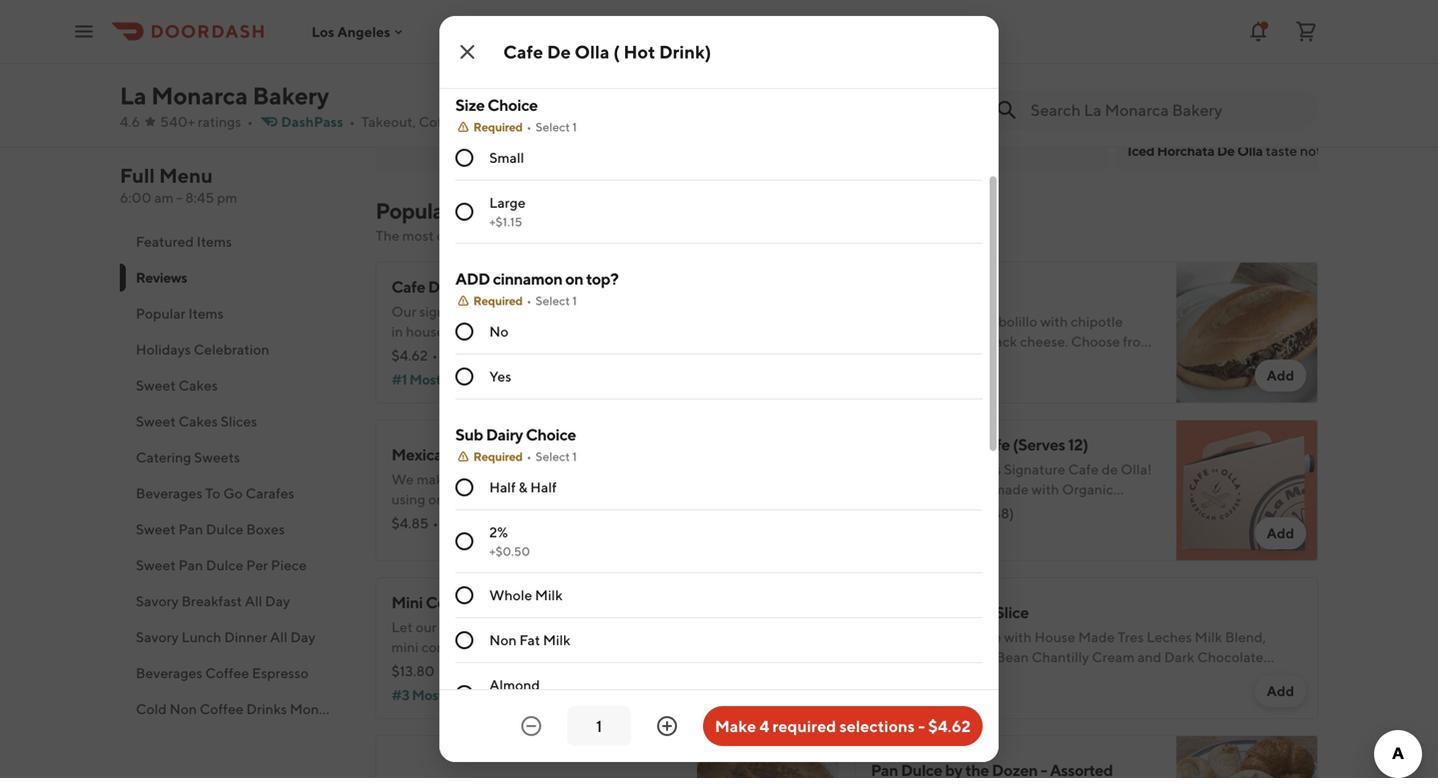 Task type: vqa. For each thing, say whether or not it's contained in the screenshot.
Cakes
yes



Task type: describe. For each thing, give the bounding box(es) containing it.
takeout, coffee • 1.4 mi
[[361, 113, 520, 130]]

beverages for beverages to go carafes
[[136, 485, 203, 502]]

#1 most liked
[[392, 371, 478, 388]]

(21)
[[969, 673, 992, 689]]

2%
[[490, 524, 508, 540]]

featured
[[136, 233, 194, 250]]

featured items
[[136, 233, 232, 250]]

all inside button
[[270, 629, 288, 645]]

• select 1 for dairy
[[527, 450, 577, 464]]

in
[[392, 323, 403, 340]]

61% (21)
[[942, 673, 992, 689]]

piece
[[271, 557, 307, 573]]

you
[[523, 619, 547, 635]]

ratings
[[198, 113, 241, 130]]

95% for by
[[467, 663, 495, 679]]

half & half
[[490, 479, 557, 496]]

• right $5.40
[[914, 673, 920, 689]]

horchata for 10/4/23
[[1157, 142, 1215, 159]]

drinks inside button
[[246, 701, 287, 717]]

cafe de olla ( hot drink) dialog
[[440, 0, 999, 778]]

organic inside cafe de olla ( hot drink) our signature cafe de olla coffee blend. made in house with organic coffee, real cinnamon bark, and brown sugar.
[[478, 323, 525, 340]]

conchas
[[426, 593, 487, 612]]

cold non coffee drinks monarca signature
[[136, 701, 410, 717]]

sub
[[456, 425, 483, 444]]

$4.62 •
[[392, 347, 438, 364]]

94% (34)
[[461, 515, 517, 531]]

0 horizontal spatial iced
[[170, 737, 198, 753]]

popular items
[[136, 305, 224, 322]]

whole milk
[[490, 587, 563, 603]]

1 for size choice
[[573, 120, 577, 134]]

cinnamon inside cafe de olla ( hot drink) our signature cafe de olla coffee blend. made in house with organic coffee, real cinnamon bark, and brown sugar.
[[601, 323, 664, 340]]

• right $4.85 at bottom left
[[433, 515, 439, 531]]

day inside button
[[265, 593, 290, 609]]

iced for 10/4/23
[[1128, 142, 1155, 159]]

order for 8/24/23
[[1009, 81, 1041, 95]]

0 horizontal spatial vanilla
[[871, 629, 914, 645]]

mini
[[392, 593, 423, 612]]

de for cafe de olla ( hot drink) our signature cafe de olla coffee blend. made in house with organic coffee, real cinnamon bark, and brown sugar.
[[428, 277, 449, 296]]

using
[[392, 491, 426, 507]]

de for cafe de olla carafe (serves 12)
[[908, 435, 928, 454]]

size choice
[[456, 95, 538, 114]]

add cinnamon on top?
[[456, 269, 619, 288]]

• right 10/4/23
[[1259, 81, 1264, 95]]

all inside button
[[245, 593, 262, 609]]

items for popular items the most commonly ordered items and dishes from this store
[[455, 198, 510, 224]]

(48)
[[988, 505, 1014, 521]]

dairy
[[486, 425, 523, 444]]

2 half from the left
[[530, 479, 557, 496]]

horchata for 8/24/23
[[958, 102, 1016, 119]]

de for cafe de olla ( hot drink)
[[547, 41, 571, 62]]

0 vertical spatial mexican
[[392, 445, 451, 464]]

savory for savory lunch dinner all day
[[136, 629, 179, 645]]

Small radio
[[456, 149, 474, 167]]

0 items, open order cart image
[[1295, 19, 1319, 43]]

close cafe de olla ( hot drink) image
[[456, 40, 480, 64]]

sweet for sweet pan dulce per piece
[[136, 557, 176, 573]]

cakes for sweet cakes slices
[[179, 413, 218, 430]]

large +$1.15
[[490, 194, 526, 229]]

0 vertical spatial monarca
[[151, 81, 248, 110]]

(104)
[[491, 347, 524, 364]]

cafe de olla ( hot drink)
[[503, 41, 712, 62]]

• up #1 most liked in the top left of the page
[[432, 347, 438, 364]]

and inside mexican hot chocolate ( hot drink) we make our own mexican hot chocolate mix using organic cacao nibs and all natural ingredients.
[[548, 491, 572, 507]]

2 vertical spatial with
[[920, 649, 948, 665]]

$4.62 inside button
[[929, 717, 971, 736]]

0 vertical spatial cake
[[956, 603, 993, 622]]

8/24/23
[[896, 81, 942, 95]]

- for make
[[918, 717, 925, 736]]

dashpass •
[[281, 113, 355, 130]]

( for mexican hot chocolate ( hot drink) we make our own mexican hot chocolate mix using organic cacao nibs and all natural ingredients.
[[560, 445, 565, 464]]

doordash for 8/24/23
[[951, 81, 1006, 95]]

chocolate inside tres leches cake slice vanilla sponge cake with house made tres leches milk blend, topped with vanilla bean chantilly cream and dark chocolate ganache swirl.
[[1198, 649, 1264, 665]]

open menu image
[[72, 19, 96, 43]]

0 vertical spatial $4.62
[[392, 347, 428, 364]]

popular for popular items
[[136, 305, 186, 322]]

95% for olla
[[460, 347, 488, 364]]

drink) for cafe de olla ( hot drink) our signature cafe de olla coffee blend. made in house with organic coffee, real cinnamon bark, and brown sugar.
[[521, 277, 565, 296]]

0 horizontal spatial leches
[[903, 603, 953, 622]]

to
[[205, 485, 221, 502]]

• left "1.4"
[[471, 113, 477, 130]]

Item Search search field
[[1031, 99, 1303, 121]]

carafe
[[963, 435, 1010, 454]]

1 horizontal spatial mexican
[[508, 471, 562, 488]]

cafe de olla ( hot drink) our signature cafe de olla coffee blend. made in house with organic coffee, real cinnamon bark, and brown sugar.
[[392, 277, 679, 360]]

2 horizontal spatial with
[[1004, 629, 1032, 645]]

savory lunch dinner all day
[[136, 629, 316, 645]]

signature
[[420, 303, 479, 320]]

cafe for cafe de olla ( hot drink)
[[503, 41, 544, 62]]

olla
[[531, 303, 554, 320]]

• right 8/24/23
[[944, 81, 949, 95]]

own
[[478, 471, 505, 488]]

sugar.
[[496, 343, 533, 360]]

our for hot
[[454, 471, 475, 488]]

12)
[[1068, 435, 1089, 454]]

let
[[392, 619, 413, 635]]

add
[[456, 269, 490, 288]]

2 vertical spatial monarca
[[244, 737, 300, 753]]

catering sweets button
[[120, 440, 352, 476]]

takeout,
[[361, 113, 416, 130]]

this
[[699, 227, 722, 244]]

required for cinnamon
[[474, 294, 523, 308]]

hot for mexican hot chocolate ( hot drink) we make our own mexican hot chocolate mix using organic cacao nibs and all natural ingredients.
[[568, 445, 595, 464]]

cold for cold iced drinks monarca signature classic coffee
[[136, 737, 167, 753]]

of inside mini conchas by the dozen - assorted let our staff surprise you and select an assortment of our different mini conchas.
[[709, 619, 722, 635]]

catering sweets
[[136, 449, 240, 466]]

stars
[[425, 125, 450, 139]]

olla for cafe de olla carafe (serves 12)
[[931, 435, 960, 454]]

No radio
[[456, 323, 474, 341]]

made inside tres leches cake slice vanilla sponge cake with house made tres leches milk blend, topped with vanilla bean chantilly cream and dark chocolate ganache swirl.
[[1079, 629, 1115, 645]]

monarca inside button
[[290, 701, 346, 717]]

sweet for sweet cakes slices
[[136, 413, 176, 430]]

different
[[749, 619, 804, 635]]

( for cafe de olla ( hot drink) our signature cafe de olla coffee blend. made in house with organic coffee, real cinnamon bark, and brown sugar.
[[483, 277, 489, 296]]

fat
[[520, 632, 540, 648]]

nibs
[[519, 491, 545, 507]]

signature inside button
[[349, 701, 410, 717]]

conchas.
[[422, 639, 477, 655]]

sub dairy choice group
[[456, 424, 983, 778]]

hot down sub
[[454, 445, 481, 464]]

classic
[[367, 737, 412, 753]]

$13.80 •
[[392, 663, 445, 679]]

carafes
[[246, 485, 294, 502]]

p
[[593, 42, 604, 61]]

beverages coffee espresso
[[136, 665, 309, 681]]

dashpass
[[281, 113, 343, 130]]

• doordash order for 11/2/21
[[621, 81, 718, 95]]

made inside cafe de olla ( hot drink) our signature cafe de olla coffee blend. made in house with organic coffee, real cinnamon bark, and brown sugar.
[[642, 303, 679, 320]]

select for choice
[[536, 120, 570, 134]]

1 horizontal spatial tres
[[1118, 629, 1144, 645]]

and inside tres leches cake slice vanilla sponge cake with house made tres leches milk blend, topped with vanilla bean chantilly cream and dark chocolate ganache swirl.
[[1138, 649, 1162, 665]]

coffee,
[[528, 323, 572, 340]]

hot
[[565, 471, 586, 488]]

sweet for sweet pan dulce boxes
[[136, 521, 176, 537]]

1 horizontal spatial vanilla
[[951, 649, 994, 665]]

notification bell image
[[1247, 19, 1271, 43]]

dulce for boxes
[[206, 521, 243, 537]]

1 vertical spatial drinks
[[200, 737, 241, 753]]

94%
[[461, 515, 488, 531]]

liked for de
[[444, 371, 478, 388]]

beverages coffee espresso button
[[120, 655, 352, 691]]

4
[[760, 717, 769, 736]]

iced horchata de olla button for 8/24/23
[[929, 101, 1064, 121]]

6:00
[[120, 189, 151, 206]]

cold iced drinks monarca signature classic coffee
[[136, 737, 458, 753]]

los angeles button
[[312, 23, 406, 40]]

select for dairy
[[536, 450, 570, 464]]

sub dairy choice
[[456, 425, 576, 444]]

sweets
[[194, 449, 240, 466]]

• doordash order for 8/24/23
[[944, 81, 1041, 95]]

blend.
[[600, 303, 640, 320]]

boxes
[[246, 521, 285, 537]]

beverages to go carafes
[[136, 485, 294, 502]]

10/4/23
[[1212, 81, 1257, 95]]

74% (27)
[[939, 357, 992, 374]]

0 horizontal spatial 4.6
[[120, 113, 140, 130]]

la
[[120, 81, 147, 110]]

s
[[510, 41, 521, 62]]

make 4 required selections - $4.62 button
[[703, 706, 983, 746]]

0 horizontal spatial tres
[[871, 603, 900, 622]]

mini conchas by the dozen - assorted let our staff surprise you and select an assortment of our different mini conchas.
[[392, 593, 804, 655]]

(27)
[[967, 357, 992, 374]]

go
[[223, 485, 243, 502]]

cafe for cafe de olla ( hot drink) our signature cafe de olla coffee blend. made in house with organic coffee, real cinnamon bark, and brown sugar.
[[392, 277, 425, 296]]

assortment
[[635, 619, 707, 635]]

our
[[392, 303, 417, 320]]

iced horchata de olla for 10/4/23
[[1128, 142, 1263, 159]]

540+
[[160, 113, 195, 130]]

doordash for 10/4/23
[[1266, 81, 1321, 95]]

$5.40 •
[[871, 673, 920, 689]]

1 for add cinnamon on top?
[[573, 294, 577, 308]]

sweet cakes slices
[[136, 413, 257, 430]]

the
[[376, 227, 400, 244]]

cream
[[1092, 649, 1135, 665]]

milk right the
[[535, 587, 563, 603]]

our for conchas
[[416, 619, 437, 635]]

0 vertical spatial of
[[403, 125, 413, 139]]



Task type: locate. For each thing, give the bounding box(es) containing it.
2 horizontal spatial (
[[613, 41, 620, 62]]

de
[[512, 303, 528, 320]]

olla inside dialog
[[575, 41, 610, 62]]

and inside popular items the most commonly ordered items and dishes from this store
[[597, 227, 621, 244]]

0 vertical spatial • select 1
[[527, 120, 577, 134]]

items inside 'button'
[[188, 305, 224, 322]]

iced horchata de olla for 8/24/23
[[929, 102, 1064, 119]]

drinks down cold non coffee drinks monarca signature button
[[200, 737, 241, 753]]

drink) inside mexican hot chocolate ( hot drink) we make our own mexican hot chocolate mix using organic cacao nibs and all natural ingredients.
[[598, 445, 642, 464]]

tres up cream
[[1118, 629, 1144, 645]]

drink) up olla
[[521, 277, 565, 296]]

slice
[[996, 603, 1029, 622]]

1 vertical spatial • select 1
[[527, 294, 577, 308]]

1 inside sub dairy choice 'group'
[[573, 450, 577, 464]]

( up cafe
[[483, 277, 489, 296]]

mexican up make
[[392, 445, 451, 464]]

• inside sub dairy choice 'group'
[[527, 450, 532, 464]]

make
[[417, 471, 451, 488]]

1 dulce from the top
[[206, 521, 243, 537]]

bean
[[996, 649, 1029, 665]]

small
[[490, 149, 524, 166]]

1 vertical spatial cafe
[[392, 277, 425, 296]]

• select 1 for choice
[[527, 120, 577, 134]]

pm
[[217, 189, 237, 206]]

4.6 down 'la'
[[120, 113, 140, 130]]

select
[[576, 619, 614, 635]]

we
[[392, 471, 414, 488]]

required inside add cinnamon on top? 'group'
[[474, 294, 523, 308]]

our
[[454, 471, 475, 488], [416, 619, 437, 635], [725, 619, 746, 635]]

full
[[120, 164, 155, 187]]

choice inside the size choice group
[[488, 95, 538, 114]]

• right 11/2/21
[[621, 81, 626, 95]]

1 sweet from the top
[[136, 377, 176, 394]]

blend,
[[1225, 629, 1267, 645]]

3 doordash from the left
[[1266, 81, 1321, 95]]

0 vertical spatial horchata
[[958, 102, 1016, 119]]

• doordash order down the 0 items, open order cart image
[[1259, 81, 1356, 95]]

2 select from the top
[[536, 294, 570, 308]]

sweet cakes button
[[120, 368, 352, 404]]

beverages to go carafes button
[[120, 476, 352, 511]]

&
[[519, 479, 528, 496]]

choice right size
[[488, 95, 538, 114]]

0 horizontal spatial non
[[170, 701, 197, 717]]

pan inside sweet pan dulce boxes button
[[179, 521, 203, 537]]

( right "p"
[[613, 41, 620, 62]]

savory
[[136, 593, 179, 609], [136, 629, 179, 645]]

with inside cafe de olla ( hot drink) our signature cafe de olla coffee blend. made in house with organic coffee, real cinnamon bark, and brown sugar.
[[447, 323, 475, 340]]

iced horchata de olla down 8/24/23
[[929, 102, 1064, 119]]

hot right "p"
[[624, 41, 656, 62]]

11/2/21
[[580, 81, 619, 95]]

0 vertical spatial required
[[474, 120, 523, 134]]

cold non coffee drinks monarca signature button
[[120, 691, 410, 727]]

• select 1 inside sub dairy choice 'group'
[[527, 450, 577, 464]]

sahara p
[[542, 42, 604, 61]]

dulce
[[206, 521, 243, 537], [206, 557, 243, 573]]

•
[[621, 81, 626, 95], [944, 81, 949, 95], [1259, 81, 1264, 95], [247, 113, 253, 130], [349, 113, 355, 130], [471, 113, 477, 130], [527, 120, 532, 134], [527, 294, 532, 308], [432, 347, 438, 364], [527, 450, 532, 464], [921, 505, 927, 521], [433, 515, 439, 531], [439, 663, 445, 679], [914, 673, 920, 689]]

0 vertical spatial iced
[[929, 102, 956, 119]]

and down dozen
[[550, 619, 574, 635]]

on
[[565, 269, 583, 288]]

cake up bean
[[968, 629, 1002, 645]]

natural
[[592, 491, 637, 507]]

most down the $13.80 •
[[412, 687, 444, 703]]

2 vertical spatial -
[[918, 717, 925, 736]]

pan dulce by the dozen - assorted image
[[1177, 735, 1319, 778]]

beverages down the lunch
[[136, 665, 203, 681]]

(34)
[[491, 515, 517, 531]]

0 vertical spatial cakes
[[179, 377, 218, 394]]

0 vertical spatial 1
[[573, 120, 577, 134]]

and left dark
[[1138, 649, 1162, 665]]

monarca up 540+ ratings •
[[151, 81, 248, 110]]

0 vertical spatial 95%
[[460, 347, 488, 364]]

signature
[[349, 701, 410, 717], [303, 737, 364, 753]]

• select 1 for cinnamon
[[527, 294, 577, 308]]

drink) for mexican hot chocolate ( hot drink) we make our own mexican hot chocolate mix using organic cacao nibs and all natural ingredients.
[[598, 445, 642, 464]]

( inside dialog
[[613, 41, 620, 62]]

pan down "beverages to go carafes" on the bottom
[[179, 521, 203, 537]]

1 beverages from the top
[[136, 485, 203, 502]]

required inside sub dairy choice 'group'
[[474, 450, 523, 464]]

1 vertical spatial items
[[197, 233, 232, 250]]

olla for cafe de olla ( hot drink)
[[575, 41, 610, 62]]

no
[[490, 323, 509, 340]]

1 savory from the top
[[136, 593, 179, 609]]

2 • select 1 from the top
[[527, 294, 577, 308]]

hot for cafe de olla ( hot drink) our signature cafe de olla coffee blend. made in house with organic coffee, real cinnamon bark, and brown sugar.
[[492, 277, 519, 296]]

dozen
[[537, 593, 583, 612]]

size choice group
[[456, 94, 983, 244]]

organic inside mexican hot chocolate ( hot drink) we make our own mexican hot chocolate mix using organic cacao nibs and all natural ingredients.
[[428, 491, 476, 507]]

0 horizontal spatial iced horchata de olla button
[[929, 101, 1064, 121]]

1 horizontal spatial iced
[[929, 102, 956, 119]]

required for dairy
[[474, 450, 523, 464]]

cafe
[[503, 41, 544, 62], [392, 277, 425, 296], [871, 435, 905, 454]]

( inside cafe de olla ( hot drink) our signature cafe de olla coffee blend. made in house with organic coffee, real cinnamon bark, and brown sugar.
[[483, 277, 489, 296]]

1 horizontal spatial horchata
[[1157, 142, 1215, 159]]

95% up yes option
[[460, 347, 488, 364]]

items inside button
[[197, 233, 232, 250]]

#1
[[392, 371, 407, 388]]

cold for cold non coffee drinks monarca signature
[[136, 701, 167, 717]]

coffee
[[556, 303, 597, 320]]

1
[[573, 120, 577, 134], [573, 294, 577, 308], [573, 450, 577, 464]]

• left takeout, at the top of the page
[[349, 113, 355, 130]]

• doordash order right 8/24/23
[[944, 81, 1041, 95]]

commonly
[[437, 227, 503, 244]]

0 vertical spatial cinnamon
[[493, 269, 563, 288]]

1 horizontal spatial half
[[530, 479, 557, 496]]

required inside the size choice group
[[474, 120, 523, 134]]

popular up most
[[376, 198, 451, 224]]

dulce up sweet pan dulce per piece
[[206, 521, 243, 537]]

cafe up $33.60
[[871, 435, 905, 454]]

$4.62 up #1
[[392, 347, 428, 364]]

3 • doordash order from the left
[[1259, 81, 1356, 95]]

savory inside button
[[136, 593, 179, 609]]

0 vertical spatial organic
[[478, 323, 525, 340]]

1 order from the left
[[685, 81, 718, 95]]

• select 1 inside the size choice group
[[527, 120, 577, 134]]

3 required from the top
[[474, 450, 523, 464]]

1 vertical spatial chocolate
[[1198, 649, 1264, 665]]

Current quantity is 1 number field
[[579, 715, 619, 737]]

sweet pan dulce boxes
[[136, 521, 285, 537]]

pan inside the sweet pan dulce per piece button
[[179, 557, 203, 573]]

select for cinnamon
[[536, 294, 570, 308]]

order
[[685, 81, 718, 95], [1009, 81, 1041, 95], [1323, 81, 1356, 95]]

3 1 from the top
[[573, 450, 577, 464]]

1 required from the top
[[474, 120, 523, 134]]

4.6 left close cafe de olla ( hot drink) icon
[[411, 62, 441, 86]]

1 • doordash order from the left
[[621, 81, 718, 95]]

non
[[490, 632, 517, 648], [170, 701, 197, 717]]

savory inside button
[[136, 629, 179, 645]]

made up cream
[[1079, 629, 1115, 645]]

holidays
[[136, 341, 191, 358]]

required down the 'dairy' at the left bottom of page
[[474, 450, 523, 464]]

real
[[575, 323, 598, 340]]

vanilla up topped
[[871, 629, 914, 645]]

bark,
[[392, 343, 423, 360]]

(serves
[[1013, 435, 1066, 454]]

cold inside button
[[136, 701, 167, 717]]

2 order from the left
[[1009, 81, 1041, 95]]

required
[[474, 120, 523, 134], [474, 294, 523, 308], [474, 450, 523, 464]]

3 select from the top
[[536, 450, 570, 464]]

with
[[447, 323, 475, 340], [1004, 629, 1032, 645], [920, 649, 948, 665]]

3 sweet from the top
[[136, 521, 176, 537]]

61%
[[942, 673, 966, 689]]

hot for cafe de olla ( hot drink)
[[624, 41, 656, 62]]

2 pan from the top
[[179, 557, 203, 573]]

2 • doordash order from the left
[[944, 81, 1041, 95]]

sweet cakes
[[136, 377, 218, 394]]

1 vertical spatial 1
[[573, 294, 577, 308]]

savory lunch dinner all day button
[[120, 619, 352, 655]]

chocolate inside mexican hot chocolate ( hot drink) we make our own mexican hot chocolate mix using organic cacao nibs and all natural ingredients.
[[484, 445, 557, 464]]

liked for conchas
[[446, 687, 481, 703]]

2 savory from the top
[[136, 629, 179, 645]]

featured items button
[[120, 224, 352, 260]]

1.4
[[485, 113, 502, 130]]

doordash down the 0 items, open order cart image
[[1266, 81, 1321, 95]]

1 vertical spatial day
[[290, 629, 316, 645]]

Non Fat Milk radio
[[456, 631, 474, 649]]

0 vertical spatial liked
[[444, 371, 478, 388]]

0 horizontal spatial iced horchata de olla
[[929, 102, 1064, 119]]

iced down item search search field
[[1128, 142, 1155, 159]]

2 horizontal spatial order
[[1323, 81, 1356, 95]]

liked down 95% (42)
[[446, 687, 481, 703]]

2 beverages from the top
[[136, 665, 203, 681]]

liked down the brown
[[444, 371, 478, 388]]

• right ratings
[[247, 113, 253, 130]]

sweet down holidays
[[136, 377, 176, 394]]

• right $33.60
[[921, 505, 927, 521]]

iced horchata de olla down item search search field
[[1128, 142, 1263, 159]]

vanilla up 61% (21)
[[951, 649, 994, 665]]

2 required from the top
[[474, 294, 523, 308]]

1 horizontal spatial doordash
[[951, 81, 1006, 95]]

0 horizontal spatial mexican
[[392, 445, 451, 464]]

select right mi at the left top of page
[[536, 120, 570, 134]]

popular down reviews
[[136, 305, 186, 322]]

the
[[510, 593, 534, 612]]

2 vertical spatial • select 1
[[527, 450, 577, 464]]

cakes up "catering sweets"
[[179, 413, 218, 430]]

0 vertical spatial (
[[613, 41, 620, 62]]

drink) for cafe de olla ( hot drink)
[[659, 41, 712, 62]]

0 horizontal spatial chocolate
[[484, 445, 557, 464]]

1 vertical spatial cinnamon
[[601, 323, 664, 340]]

day inside button
[[290, 629, 316, 645]]

sweet up catering
[[136, 413, 176, 430]]

1 vertical spatial iced horchata de olla
[[1128, 142, 1263, 159]]

mi
[[505, 113, 520, 130]]

non down beverages coffee espresso
[[170, 701, 197, 717]]

1 up hot
[[573, 450, 577, 464]]

whole torta image
[[1177, 262, 1319, 404]]

savory breakfast all day
[[136, 593, 290, 609]]

Half & Half radio
[[456, 479, 474, 497]]

select inside add cinnamon on top? 'group'
[[536, 294, 570, 308]]

3 • select 1 from the top
[[527, 450, 577, 464]]

• select 1 up hot
[[527, 450, 577, 464]]

milk inside tres leches cake slice vanilla sponge cake with house made tres leches milk blend, topped with vanilla bean chantilly cream and dark chocolate ganache swirl.
[[1195, 629, 1223, 645]]

3 order from the left
[[1323, 81, 1356, 95]]

1 cold from the top
[[136, 701, 167, 717]]

1 horizontal spatial -
[[586, 593, 592, 612]]

2 vertical spatial iced
[[170, 737, 198, 753]]

1 vertical spatial dulce
[[206, 557, 243, 573]]

most for de
[[410, 371, 441, 388]]

- for full
[[176, 189, 182, 206]]

5
[[415, 125, 423, 139]]

day up 'espresso'
[[290, 629, 316, 645]]

1 horizontal spatial non
[[490, 632, 517, 648]]

2 sweet from the top
[[136, 413, 176, 430]]

items for featured items
[[197, 233, 232, 250]]

decrease quantity by 1 image
[[519, 714, 543, 738]]

• inside add cinnamon on top? 'group'
[[527, 294, 532, 308]]

and inside mini conchas by the dozen - assorted let our staff surprise you and select an assortment of our different mini conchas.
[[550, 619, 574, 635]]

dinner
[[224, 629, 267, 645]]

74%
[[939, 357, 965, 374]]

select inside sub dairy choice 'group'
[[536, 450, 570, 464]]

cafe up our
[[392, 277, 425, 296]]

ordered
[[506, 227, 557, 244]]

savory for savory breakfast all day
[[136, 593, 179, 609]]

2 horizontal spatial our
[[725, 619, 746, 635]]

1 vertical spatial with
[[1004, 629, 1032, 645]]

2 horizontal spatial -
[[918, 717, 925, 736]]

$4.62
[[392, 347, 428, 364], [929, 717, 971, 736]]

1 vertical spatial organic
[[428, 491, 476, 507]]

0 vertical spatial items
[[455, 198, 510, 224]]

0 horizontal spatial with
[[447, 323, 475, 340]]

store
[[725, 227, 757, 244]]

1 horizontal spatial • doordash order
[[944, 81, 1041, 95]]

doordash right 8/24/23
[[951, 81, 1006, 95]]

( up hot
[[560, 445, 565, 464]]

0 vertical spatial -
[[176, 189, 182, 206]]

0 horizontal spatial order
[[685, 81, 718, 95]]

cinnamon
[[493, 269, 563, 288], [601, 323, 664, 340]]

2 horizontal spatial • doordash order
[[1259, 81, 1356, 95]]

required down size choice
[[474, 120, 523, 134]]

0 vertical spatial with
[[447, 323, 475, 340]]

sweet for sweet cakes
[[136, 377, 176, 394]]

drink) up chocolate
[[598, 445, 642, 464]]

am
[[154, 189, 174, 206]]

0 horizontal spatial all
[[245, 593, 262, 609]]

0 horizontal spatial popular
[[136, 305, 186, 322]]

items inside popular items the most commonly ordered items and dishes from this store
[[455, 198, 510, 224]]

1 vertical spatial -
[[586, 593, 592, 612]]

menu
[[159, 164, 213, 187]]

1 vertical spatial (
[[483, 277, 489, 296]]

1 vertical spatial popular
[[136, 305, 186, 322]]

savory left breakfast
[[136, 593, 179, 609]]

dulce left the per
[[206, 557, 243, 573]]

1 horizontal spatial cinnamon
[[601, 323, 664, 340]]

0 vertical spatial leches
[[903, 603, 953, 622]]

• select 1 inside add cinnamon on top? 'group'
[[527, 294, 577, 308]]

0 vertical spatial all
[[245, 593, 262, 609]]

1 inside the size choice group
[[573, 120, 577, 134]]

angeles
[[337, 23, 391, 40]]

- up 'select'
[[586, 593, 592, 612]]

day down piece on the left of page
[[265, 593, 290, 609]]

select inside the size choice group
[[536, 120, 570, 134]]

1 vertical spatial drink)
[[521, 277, 565, 296]]

half right &
[[530, 479, 557, 496]]

0 vertical spatial savory
[[136, 593, 179, 609]]

sweet down "beverages to go carafes" on the bottom
[[136, 521, 176, 537]]

0 horizontal spatial drinks
[[200, 737, 241, 753]]

select up hot
[[536, 450, 570, 464]]

iced for 8/24/23
[[929, 102, 956, 119]]

sweet cakes slices button
[[120, 404, 352, 440]]

0 horizontal spatial (
[[483, 277, 489, 296]]

1 doordash from the left
[[628, 81, 683, 95]]

dulce for per
[[206, 557, 243, 573]]

4 sweet from the top
[[136, 557, 176, 573]]

doordash for 11/2/21
[[628, 81, 683, 95]]

espresso
[[252, 665, 309, 681]]

- right the am
[[176, 189, 182, 206]]

monarca down cold non coffee drinks monarca signature
[[244, 737, 300, 753]]

1 half from the left
[[490, 479, 516, 496]]

order for 10/4/23
[[1323, 81, 1356, 95]]

0 vertical spatial vanilla
[[871, 629, 914, 645]]

milk right fat
[[543, 632, 571, 648]]

de inside cafe de olla ( hot drink) our signature cafe de olla coffee blend. made in house with organic coffee, real cinnamon bark, and brown sugar.
[[428, 277, 449, 296]]

cafe inside cafe de olla ( hot drink) our signature cafe de olla coffee blend. made in house with organic coffee, real cinnamon bark, and brown sugar.
[[392, 277, 425, 296]]

1 vertical spatial cake
[[968, 629, 1002, 645]]

• down add cinnamon on top?
[[527, 294, 532, 308]]

olla for cafe de olla ( hot drink) our signature cafe de olla coffee blend. made in house with organic coffee, real cinnamon bark, and brown sugar.
[[451, 277, 481, 296]]

0 vertical spatial pan
[[179, 521, 203, 537]]

doordash
[[628, 81, 683, 95], [951, 81, 1006, 95], [1266, 81, 1321, 95]]

cafe de olla carafe (serves 12) image
[[1177, 420, 1319, 561]]

select
[[536, 120, 570, 134], [536, 294, 570, 308], [536, 450, 570, 464]]

1 horizontal spatial order
[[1009, 81, 1041, 95]]

and left all
[[548, 491, 572, 507]]

2 vertical spatial items
[[188, 305, 224, 322]]

our inside mexican hot chocolate ( hot drink) we make our own mexican hot chocolate mix using organic cacao nibs and all natural ingredients.
[[454, 471, 475, 488]]

most for conchas
[[412, 687, 444, 703]]

with up the brown
[[447, 323, 475, 340]]

items
[[455, 198, 510, 224], [197, 233, 232, 250], [188, 305, 224, 322]]

1 • select 1 from the top
[[527, 120, 577, 134]]

drink) inside cafe de olla ( hot drink) our signature cafe de olla coffee blend. made in house with organic coffee, real cinnamon bark, and brown sugar.
[[521, 277, 565, 296]]

sponge
[[917, 629, 966, 645]]

1 1 from the top
[[573, 120, 577, 134]]

( for cafe de olla ( hot drink)
[[613, 41, 620, 62]]

oatchata latte ( hot drink) image
[[697, 735, 839, 778]]

non inside cold non coffee drinks monarca signature button
[[170, 701, 197, 717]]

None radio
[[456, 203, 474, 221], [456, 532, 474, 550], [456, 203, 474, 221], [456, 532, 474, 550]]

hot inside dialog
[[624, 41, 656, 62]]

popular inside 'button'
[[136, 305, 186, 322]]

0 horizontal spatial $4.62
[[392, 347, 428, 364]]

( inside mexican hot chocolate ( hot drink) we make our own mexican hot chocolate mix using organic cacao nibs and all natural ingredients.
[[560, 445, 565, 464]]

2 cakes from the top
[[179, 413, 218, 430]]

select down add cinnamon on top?
[[536, 294, 570, 308]]

sweet down sweet pan dulce boxes
[[136, 557, 176, 573]]

2 doordash from the left
[[951, 81, 1006, 95]]

whole
[[490, 587, 532, 603]]

0 horizontal spatial half
[[490, 479, 516, 496]]

our right let
[[416, 619, 437, 635]]

cafe inside dialog
[[503, 41, 544, 62]]

1 vertical spatial leches
[[1147, 629, 1192, 645]]

add button
[[1255, 360, 1307, 392], [1255, 517, 1307, 549], [776, 675, 827, 707], [1255, 675, 1307, 707]]

2 dulce from the top
[[206, 557, 243, 573]]

celebration
[[194, 341, 269, 358]]

1 for sub dairy choice
[[573, 450, 577, 464]]

pan for sweet pan dulce boxes
[[179, 521, 203, 537]]

drink)
[[659, 41, 712, 62], [521, 277, 565, 296], [598, 445, 642, 464]]

0 horizontal spatial doordash
[[628, 81, 683, 95]]

1 right mi at the left top of page
[[573, 120, 577, 134]]

cafe de olla ( hot drink) image
[[697, 262, 839, 404]]

our left own
[[454, 471, 475, 488]]

milk left blend,
[[1195, 629, 1223, 645]]

mexican hot chocolate ( hot drink) image
[[697, 420, 839, 561]]

Yes radio
[[456, 368, 474, 386]]

olla inside cafe de olla ( hot drink) our signature cafe de olla coffee blend. made in house with organic coffee, real cinnamon bark, and brown sugar.
[[451, 277, 481, 296]]

1 vertical spatial horchata
[[1157, 142, 1215, 159]]

beverages for beverages coffee espresso
[[136, 665, 203, 681]]

catering
[[136, 449, 191, 466]]

+$0.50
[[490, 544, 530, 558]]

large
[[490, 194, 526, 211]]

• up #3 most liked
[[439, 663, 445, 679]]

an
[[617, 619, 633, 635]]

1 vertical spatial tres
[[1118, 629, 1144, 645]]

• doordash order for 10/4/23
[[1259, 81, 1356, 95]]

2 1 from the top
[[573, 294, 577, 308]]

pan down sweet pan dulce boxes
[[179, 557, 203, 573]]

choice inside sub dairy choice 'group'
[[526, 425, 576, 444]]

iced horchata de olla button for 10/4/23
[[1128, 141, 1263, 161]]

required for choice
[[474, 120, 523, 134]]

items for popular items
[[188, 305, 224, 322]]

hot inside cafe de olla ( hot drink) our signature cafe de olla coffee blend. made in house with organic coffee, real cinnamon bark, and brown sugar.
[[492, 277, 519, 296]]

with up bean
[[1004, 629, 1032, 645]]

mexican up nibs
[[508, 471, 562, 488]]

• right mi at the left top of page
[[527, 120, 532, 134]]

chocolate down blend,
[[1198, 649, 1264, 665]]

cinnamon inside 'group'
[[493, 269, 563, 288]]

popular inside popular items the most commonly ordered items and dishes from this store
[[376, 198, 451, 224]]

increase quantity by 1 image
[[655, 714, 679, 738]]

and inside cafe de olla ( hot drink) our signature cafe de olla coffee blend. made in house with organic coffee, real cinnamon bark, and brown sugar.
[[426, 343, 450, 360]]

of left the 5 on the left of the page
[[403, 125, 413, 139]]

- inside full menu 6:00 am - 8:45 pm
[[176, 189, 182, 206]]

0 vertical spatial choice
[[488, 95, 538, 114]]

made right 'blend.'
[[642, 303, 679, 320]]

0 horizontal spatial drink)
[[521, 277, 565, 296]]

• inside the size choice group
[[527, 120, 532, 134]]

de inside dialog
[[547, 41, 571, 62]]

iced down 8/24/23
[[929, 102, 956, 119]]

leches up dark
[[1147, 629, 1192, 645]]

cakes for sweet cakes
[[179, 377, 218, 394]]

1 horizontal spatial iced horchata de olla
[[1128, 142, 1263, 159]]

popular for popular items the most commonly ordered items and dishes from this store
[[376, 198, 451, 224]]

- inside mini conchas by the dozen - assorted let our staff surprise you and select an assortment of our different mini conchas.
[[586, 593, 592, 612]]

Whole Milk radio
[[456, 586, 474, 604]]

iced horchata de olla button
[[929, 101, 1064, 121], [1128, 141, 1263, 161]]

non inside sub dairy choice 'group'
[[490, 632, 517, 648]]

- inside button
[[918, 717, 925, 736]]

surprise
[[471, 619, 521, 635]]

• select 1 down add cinnamon on top?
[[527, 294, 577, 308]]

1 vertical spatial select
[[536, 294, 570, 308]]

ingredients.
[[392, 511, 467, 527]]

cakes up sweet cakes slices
[[179, 377, 218, 394]]

1 inside add cinnamon on top? 'group'
[[573, 294, 577, 308]]

and down house
[[426, 343, 450, 360]]

order for 11/2/21
[[685, 81, 718, 95]]

1 down on
[[573, 294, 577, 308]]

1 vertical spatial signature
[[303, 737, 364, 753]]

1 horizontal spatial iced horchata de olla button
[[1128, 141, 1263, 161]]

1 vertical spatial beverages
[[136, 665, 203, 681]]

all down the per
[[245, 593, 262, 609]]

cafe for cafe de olla carafe (serves 12)
[[871, 435, 905, 454]]

$5.40
[[871, 673, 910, 689]]

0 vertical spatial dulce
[[206, 521, 243, 537]]

and right items
[[597, 227, 621, 244]]

1 vertical spatial cakes
[[179, 413, 218, 430]]

add cinnamon on top? group
[[456, 268, 983, 400]]

drink) inside dialog
[[659, 41, 712, 62]]

2 cold from the top
[[136, 737, 167, 753]]

2 horizontal spatial iced
[[1128, 142, 1155, 159]]

holidays celebration button
[[120, 332, 352, 368]]

cake left slice on the bottom of page
[[956, 603, 993, 622]]

pan for sweet pan dulce per piece
[[179, 557, 203, 573]]

1 cakes from the top
[[179, 377, 218, 394]]

1 vertical spatial choice
[[526, 425, 576, 444]]

drinks down 'espresso'
[[246, 701, 287, 717]]

1 horizontal spatial drinks
[[246, 701, 287, 717]]

full menu 6:00 am - 8:45 pm
[[120, 164, 237, 206]]

hot up cafe
[[492, 277, 519, 296]]

non left fat
[[490, 632, 517, 648]]

0 horizontal spatial cafe
[[392, 277, 425, 296]]

1 vertical spatial cold
[[136, 737, 167, 753]]

1 horizontal spatial drink)
[[598, 445, 642, 464]]

1 pan from the top
[[179, 521, 203, 537]]

sahara
[[542, 42, 590, 61]]

1 select from the top
[[536, 120, 570, 134]]

0 vertical spatial iced horchata de olla
[[929, 102, 1064, 119]]

• doordash order right 11/2/21
[[621, 81, 718, 95]]

items up "commonly"
[[455, 198, 510, 224]]

cake
[[956, 603, 993, 622], [968, 629, 1002, 645]]

95% left '(42)'
[[467, 663, 495, 679]]

0 vertical spatial drink)
[[659, 41, 712, 62]]

los
[[312, 23, 335, 40]]

0 vertical spatial 4.6
[[411, 62, 441, 86]]

1 vertical spatial most
[[412, 687, 444, 703]]

signature up classic
[[349, 701, 410, 717]]

choice
[[488, 95, 538, 114], [526, 425, 576, 444]]

0 horizontal spatial horchata
[[958, 102, 1016, 119]]

0 horizontal spatial organic
[[428, 491, 476, 507]]

cinnamon down 'blend.'
[[601, 323, 664, 340]]

1 horizontal spatial chocolate
[[1198, 649, 1264, 665]]



